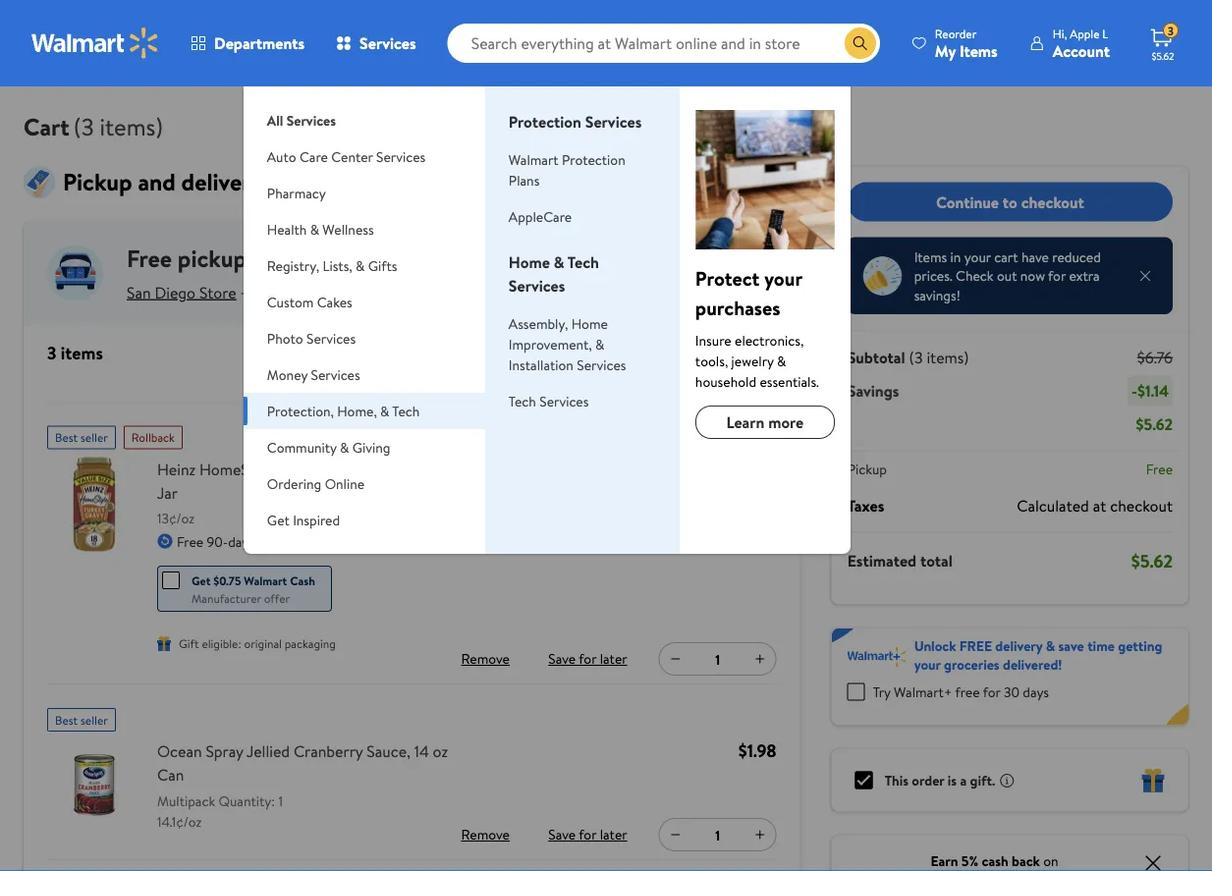 Task type: describe. For each thing, give the bounding box(es) containing it.
for left decrease quantity heinz homestyle turkey gravy value size, 18 oz jar, current quantity 1 image
[[579, 649, 596, 668]]

registry,
[[267, 256, 319, 275]]

tech services link
[[509, 391, 589, 411]]

reduced price image
[[863, 256, 902, 295]]

health
[[267, 220, 307, 239]]

day
[[228, 532, 248, 551]]

lists,
[[323, 256, 352, 275]]

essentials.
[[760, 372, 819, 391]]

in
[[950, 247, 961, 266]]

jellied
[[247, 741, 290, 762]]

save for later for heinz homestyle turkey gravy value size, 18 oz jar
[[548, 649, 627, 668]]

more
[[768, 412, 804, 433]]

auto
[[267, 147, 296, 166]]

subtotal (3 items)
[[847, 347, 969, 368]]

inspired
[[293, 510, 340, 529]]

san diego store button
[[127, 276, 236, 308]]

all services link
[[243, 86, 485, 138]]

0 vertical spatial $5.62
[[1152, 49, 1174, 62]]

for left 30
[[983, 682, 1000, 702]]

gifting image
[[1141, 769, 1165, 792]]

get inspired button
[[243, 502, 485, 538]]

services down installation
[[539, 391, 589, 411]]

money services
[[267, 365, 360, 384]]

sauce,
[[367, 741, 410, 762]]

& inside health & wellness dropdown button
[[310, 220, 319, 239]]

1 horizontal spatial -
[[1132, 380, 1137, 402]]

capital one credit card image
[[855, 867, 919, 871]]

walmart inside walmart protection plans
[[509, 150, 559, 169]]

free pickup today, after 4:32pm
[[127, 242, 457, 275]]

services inside home & tech services
[[509, 275, 565, 297]]

photo services
[[267, 329, 356, 348]]

savings!
[[914, 285, 960, 304]]

registry, lists, & gifts
[[267, 256, 397, 275]]

increase quantity ocean spray jellied cranberry sauce, 14 oz can, current quantity 1 image
[[752, 827, 768, 843]]

2 vertical spatial $5.62
[[1131, 549, 1173, 573]]

walmart+
[[894, 682, 952, 702]]

oz inside heinz homestyle turkey gravy value size, 18 oz jar 13¢/oz
[[462, 458, 477, 480]]

health & wellness
[[267, 220, 374, 239]]

& inside home & tech services
[[554, 251, 564, 273]]

calculated
[[1017, 495, 1089, 516]]

decrease quantity heinz homestyle turkey gravy value size, 18 oz jar, current quantity 1 image
[[668, 651, 683, 667]]

2 seller from the top
[[81, 712, 108, 728]]

custom cakes button
[[243, 284, 485, 320]]

auto care center services
[[267, 147, 425, 166]]

& inside protection, home, & tech dropdown button
[[380, 401, 389, 420]]

insure
[[695, 331, 731, 350]]

delivered!
[[1003, 655, 1062, 674]]

unlock free delivery & save time getting your groceries delivered!
[[914, 636, 1162, 674]]

electronics,
[[735, 331, 804, 350]]

1 best seller from the top
[[55, 429, 108, 446]]

free for free
[[1146, 460, 1173, 479]]

original
[[244, 635, 282, 652]]

continue to checkout button
[[847, 182, 1173, 221]]

hi, apple l account
[[1053, 25, 1110, 61]]

Try Walmart+ free for 30 days checkbox
[[847, 683, 865, 701]]

auto care center services button
[[243, 138, 485, 175]]

ordering online
[[267, 474, 364, 493]]

1 horizontal spatial tech
[[509, 391, 536, 411]]

protection inside walmart protection plans
[[562, 150, 625, 169]]

multipack
[[157, 791, 215, 810]]

2 best from the top
[[55, 712, 78, 728]]

manufacturer offer
[[192, 590, 290, 607]]

departments
[[214, 32, 305, 54]]

wellness
[[323, 220, 374, 239]]

hold
[[286, 281, 315, 303]]

assembly, home improvement, & installation services link
[[509, 314, 626, 374]]

home & tech services
[[509, 251, 599, 297]]

delivery
[[995, 636, 1042, 655]]

free 90-day returns
[[177, 532, 295, 551]]

5%
[[961, 851, 978, 870]]

try
[[873, 682, 891, 702]]

gravy
[[326, 458, 366, 480]]

1 vertical spatial $5.62
[[1136, 413, 1173, 435]]

1 inside ocean spray jellied cranberry sauce, 14 oz can multipack quantity: 1 14.1¢/oz
[[278, 791, 283, 810]]

3 for 3 items
[[47, 341, 56, 365]]

on walmart.com
[[931, 851, 1058, 871]]

remove button for heinz homestyle turkey gravy value size, 18 oz jar
[[454, 643, 517, 675]]

services inside dropdown button
[[306, 329, 356, 348]]

learn more about gifting image
[[999, 772, 1015, 788]]

photo services button
[[243, 320, 485, 357]]

custom
[[267, 292, 314, 311]]

(3 for cart
[[73, 110, 94, 143]]

walmart image
[[31, 28, 159, 59]]

1 best from the top
[[55, 429, 78, 446]]

community & giving button
[[243, 429, 485, 466]]

returns
[[252, 532, 295, 551]]

cash
[[290, 572, 315, 589]]

my
[[935, 40, 956, 61]]

san diego store - we'll hold your order for 4 days.
[[127, 281, 465, 303]]

Walmart Site-Wide search field
[[448, 24, 880, 63]]

heinz homestyle turkey gravy value size, 18 oz jar 13¢/oz
[[157, 458, 477, 528]]

$6.76
[[1137, 347, 1173, 368]]

for inside items in your cart have reduced prices. check out now for extra savings!
[[1048, 266, 1066, 285]]

tools,
[[695, 351, 728, 370]]

prices.
[[914, 266, 952, 285]]

ocean
[[157, 741, 202, 762]]

3 for 3
[[1168, 22, 1174, 39]]

remove button for ocean spray jellied cranberry sauce, 14 oz can
[[454, 819, 517, 851]]

gift.
[[970, 771, 995, 790]]

14
[[414, 741, 429, 762]]

0 vertical spatial -
[[240, 281, 246, 303]]

can
[[157, 764, 184, 786]]

your down registry, lists, & gifts
[[319, 281, 350, 303]]

hi,
[[1053, 25, 1067, 42]]

3 items
[[47, 341, 103, 365]]

2 best seller from the top
[[55, 712, 108, 728]]

a
[[960, 771, 967, 790]]

is
[[948, 771, 957, 790]]

0 horizontal spatial order
[[353, 281, 391, 303]]

4:32pm
[[378, 242, 457, 275]]

pharmacy button
[[243, 175, 485, 211]]

get inspired
[[267, 510, 340, 529]]

this order is a gift.
[[885, 771, 995, 790]]

days
[[1023, 682, 1049, 702]]

pickup
[[178, 242, 247, 275]]

to
[[1003, 191, 1017, 212]]

getting
[[1118, 636, 1162, 655]]

later for ocean spray jellied cranberry sauce, 14 oz can
[[600, 825, 627, 844]]

now
[[1020, 266, 1045, 285]]

spray
[[206, 741, 243, 762]]

try walmart+ free for 30 days
[[873, 682, 1049, 702]]



Task type: vqa. For each thing, say whether or not it's contained in the screenshot.
Remove
yes



Task type: locate. For each thing, give the bounding box(es) containing it.
walmart.com
[[931, 870, 1009, 871]]

1 save for later from the top
[[548, 649, 627, 668]]

& inside community & giving dropdown button
[[340, 438, 349, 457]]

hide all items image
[[739, 341, 771, 365]]

tech inside home & tech services
[[568, 251, 599, 273]]

0 vertical spatial walmart
[[509, 150, 559, 169]]

manufacturer
[[192, 590, 261, 607]]

center
[[331, 147, 373, 166]]

$5.62 right account
[[1152, 49, 1174, 62]]

free
[[955, 682, 980, 702]]

community
[[267, 438, 337, 457]]

0 vertical spatial later
[[600, 649, 627, 668]]

dismiss capital one banner image
[[1141, 851, 1165, 871]]

1 vertical spatial order
[[912, 771, 944, 790]]

0 vertical spatial save
[[548, 649, 576, 668]]

1 remove from the top
[[461, 649, 510, 668]]

your
[[964, 247, 991, 266], [764, 264, 802, 292], [319, 281, 350, 303], [914, 655, 941, 674]]

1 vertical spatial walmart
[[244, 572, 287, 589]]

items) for subtotal (3 items)
[[927, 347, 969, 368]]

14.1¢/oz
[[157, 812, 202, 831]]

cash
[[982, 851, 1008, 870]]

0 vertical spatial save for later button
[[544, 643, 631, 675]]

banner containing unlock free delivery & save time getting your groceries delivered!
[[832, 628, 1188, 725]]

1 left increase quantity heinz homestyle turkey gravy value size, 18 oz jar, current quantity 1 image
[[715, 649, 720, 669]]

account
[[1053, 40, 1110, 61]]

& right improvement,
[[595, 334, 604, 354]]

0 vertical spatial seller
[[81, 429, 108, 446]]

1 for heinz homestyle turkey gravy value size, 18 oz jar
[[715, 649, 720, 669]]

1 vertical spatial remove
[[461, 825, 510, 844]]

0 horizontal spatial 3
[[47, 341, 56, 365]]

& inside the registry, lists, & gifts dropdown button
[[356, 256, 365, 275]]

0 vertical spatial best seller
[[55, 429, 108, 446]]

0 vertical spatial order
[[353, 281, 391, 303]]

best seller
[[55, 429, 108, 446], [55, 712, 108, 728]]

free for free 90-day returns
[[177, 532, 204, 551]]

1 horizontal spatial oz
[[462, 458, 477, 480]]

services inside 'assembly, home improvement, & installation services'
[[577, 355, 626, 374]]

items) for cart (3 items)
[[100, 110, 163, 143]]

1 horizontal spatial items
[[959, 40, 998, 61]]

close nudge image
[[1137, 268, 1153, 284]]

1 horizontal spatial (3
[[909, 347, 923, 368]]

1 vertical spatial free
[[1146, 460, 1173, 479]]

0 vertical spatial protection
[[509, 111, 581, 133]]

checkout for continue to checkout
[[1021, 191, 1084, 212]]

0 vertical spatial 3
[[1168, 22, 1174, 39]]

your up purchases
[[764, 264, 802, 292]]

1 vertical spatial save for later
[[548, 825, 627, 844]]

get $0.75 walmart cash walmart plus, element
[[162, 571, 315, 590]]

1 vertical spatial home
[[571, 314, 608, 333]]

0 horizontal spatial checkout
[[1021, 191, 1084, 212]]

seller
[[81, 429, 108, 446], [81, 712, 108, 728]]

savings
[[847, 380, 899, 402]]

0 horizontal spatial home
[[509, 251, 550, 273]]

jewelry
[[731, 351, 774, 370]]

0 vertical spatial best
[[55, 429, 78, 446]]

checkout right 'to'
[[1021, 191, 1084, 212]]

your inside items in your cart have reduced prices. check out now for extra savings!
[[964, 247, 991, 266]]

services inside popup button
[[360, 32, 416, 54]]

1 vertical spatial items
[[914, 247, 947, 266]]

1 vertical spatial -
[[1132, 380, 1137, 402]]

reorder
[[935, 25, 977, 42]]

san
[[127, 281, 151, 303]]

seller up ocean spray jellied cranberry sauce, 14 oz can, with add-on services, multipack quantity: 1, 14.1¢/oz, 1 in cart image on the bottom left of page
[[81, 712, 108, 728]]

0 vertical spatial 1
[[715, 649, 720, 669]]

for left 4
[[394, 281, 414, 303]]

1 vertical spatial save
[[548, 825, 576, 844]]

save for later
[[548, 649, 627, 668], [548, 825, 627, 844]]

1 horizontal spatial 3
[[1168, 22, 1174, 39]]

home
[[509, 251, 550, 273], [571, 314, 608, 333]]

rollback
[[131, 429, 175, 446]]

& down applecare
[[554, 251, 564, 273]]

services inside dropdown button
[[311, 365, 360, 384]]

unlock
[[914, 636, 956, 655]]

save for ocean spray jellied cranberry sauce, 14 oz can
[[548, 825, 576, 844]]

tech
[[568, 251, 599, 273], [509, 391, 536, 411], [392, 401, 420, 420]]

0 vertical spatial checkout
[[1021, 191, 1084, 212]]

items) down savings!
[[927, 347, 969, 368]]

Get $0.75 Walmart Cash checkbox
[[162, 572, 180, 589]]

1 vertical spatial best seller alert
[[47, 700, 116, 732]]

best seller up ocean spray jellied cranberry sauce, 14 oz can, with add-on services, multipack quantity: 1, 14.1¢/oz, 1 in cart image on the bottom left of page
[[55, 712, 108, 728]]

protection, home, & tech button
[[243, 393, 485, 429]]

your up walmart+
[[914, 655, 941, 674]]

& right "health"
[[310, 220, 319, 239]]

assembly, home improvement, & installation services
[[509, 314, 626, 374]]

2 save from the top
[[548, 825, 576, 844]]

free
[[127, 242, 172, 275], [1146, 460, 1173, 479], [177, 532, 204, 551]]

0 horizontal spatial items)
[[100, 110, 163, 143]]

tech down applecare
[[568, 251, 599, 273]]

2 horizontal spatial tech
[[568, 251, 599, 273]]

ocean spray jellied cranberry sauce, 14 oz can, with add-on services, multipack quantity: 1, 14.1¢/oz, 1 in cart image
[[47, 740, 141, 834]]

save for later for ocean spray jellied cranberry sauce, 14 oz can
[[548, 825, 627, 844]]

this
[[885, 771, 909, 790]]

ocean spray jellied cranberry sauce, 14 oz can multipack quantity: 1 14.1¢/oz
[[157, 741, 448, 831]]

gift eligible: original packaging
[[179, 635, 336, 652]]

estimated
[[847, 550, 916, 572]]

0 vertical spatial get
[[267, 510, 290, 529]]

-$1.14
[[1132, 380, 1169, 402]]

walmart protection plans
[[509, 150, 625, 190]]

get for get $0.75 walmart cash
[[192, 572, 211, 589]]

1 vertical spatial items)
[[927, 347, 969, 368]]

ordering online button
[[243, 466, 485, 502]]

services right all
[[286, 110, 336, 130]]

walmart up the plans
[[509, 150, 559, 169]]

protection, home, & tech image
[[695, 110, 835, 249]]

This order is a gift. checkbox
[[855, 772, 873, 789]]

oz
[[462, 458, 477, 480], [433, 741, 448, 762]]

home inside home & tech services
[[509, 251, 550, 273]]

1 right quantity: in the left of the page
[[278, 791, 283, 810]]

0 vertical spatial save for later
[[548, 649, 627, 668]]

- down $6.76
[[1132, 380, 1137, 402]]

1 vertical spatial checkout
[[1110, 495, 1173, 516]]

best up heinz homestyle turkey gravy value size, 18 oz jar, with add-on services, 13¢/oz, 1 in cart gift eligible image
[[55, 429, 78, 446]]

(3 right subtotal
[[909, 347, 923, 368]]

save for later button for heinz homestyle turkey gravy value size, 18 oz jar
[[544, 643, 631, 675]]

free down the 13¢/oz
[[177, 532, 204, 551]]

free
[[959, 636, 992, 655]]

order down the gifts
[[353, 281, 391, 303]]

cart
[[24, 110, 69, 143]]

banner
[[832, 628, 1188, 725]]

cranberry
[[294, 741, 363, 762]]

2 remove button from the top
[[454, 819, 517, 851]]

checkout for calculated at checkout
[[1110, 495, 1173, 516]]

best up ocean spray jellied cranberry sauce, 14 oz can, with add-on services, multipack quantity: 1, 14.1¢/oz, 1 in cart image on the bottom left of page
[[55, 712, 78, 728]]

(3 right cart
[[73, 110, 94, 143]]

1 left the increase quantity ocean spray jellied cranberry sauce, 14 oz can, current quantity 1 image
[[715, 825, 720, 844]]

save for later left decrease quantity heinz homestyle turkey gravy value size, 18 oz jar, current quantity 1 image
[[548, 649, 627, 668]]

home inside 'assembly, home improvement, & installation services'
[[571, 314, 608, 333]]

home down applecare link
[[509, 251, 550, 273]]

0 vertical spatial remove button
[[454, 643, 517, 675]]

walmart
[[509, 150, 559, 169], [244, 572, 287, 589]]

get $0.75 walmart cash
[[192, 572, 315, 589]]

save for later left decrease quantity ocean spray jellied cranberry sauce, 14 oz can, current quantity 1 image
[[548, 825, 627, 844]]

items right my
[[959, 40, 998, 61]]

1 vertical spatial best seller
[[55, 712, 108, 728]]

1 horizontal spatial get
[[267, 510, 290, 529]]

0 vertical spatial best seller alert
[[47, 418, 116, 449]]

1 vertical spatial remove button
[[454, 819, 517, 851]]

community & giving
[[267, 438, 390, 457]]

free for free pickup today, after 4:32pm
[[127, 242, 172, 275]]

items) right cart
[[100, 110, 163, 143]]

services inside "link"
[[286, 110, 336, 130]]

registry, lists, & gifts button
[[243, 248, 485, 284]]

2 vertical spatial free
[[177, 532, 204, 551]]

0 vertical spatial (3
[[73, 110, 94, 143]]

reduced
[[1052, 247, 1101, 266]]

services right center
[[376, 147, 425, 166]]

1 seller from the top
[[81, 429, 108, 446]]

tech right the home,
[[392, 401, 420, 420]]

& inside 'assembly, home improvement, & installation services'
[[595, 334, 604, 354]]

3 left items
[[47, 341, 56, 365]]

taxes
[[847, 495, 884, 516]]

2 vertical spatial 1
[[715, 825, 720, 844]]

0 horizontal spatial (3
[[73, 110, 94, 143]]

order left is
[[912, 771, 944, 790]]

get for get inspired
[[267, 510, 290, 529]]

get up returns
[[267, 510, 290, 529]]

oz inside ocean spray jellied cranberry sauce, 14 oz can multipack quantity: 1 14.1¢/oz
[[433, 741, 448, 762]]

oz right 18
[[462, 458, 477, 480]]

1 vertical spatial oz
[[433, 741, 448, 762]]

items)
[[100, 110, 163, 143], [927, 347, 969, 368]]

$5.62 down $1.14
[[1136, 413, 1173, 435]]

at
[[1093, 495, 1106, 516]]

tech down installation
[[509, 391, 536, 411]]

save for later button left decrease quantity heinz homestyle turkey gravy value size, 18 oz jar, current quantity 1 image
[[544, 643, 631, 675]]

subtotal
[[847, 347, 905, 368]]

today,
[[252, 242, 316, 275]]

later left decrease quantity heinz homestyle turkey gravy value size, 18 oz jar, current quantity 1 image
[[600, 649, 627, 668]]

1 horizontal spatial items)
[[927, 347, 969, 368]]

for right 'now'
[[1048, 266, 1066, 285]]

store
[[199, 281, 236, 303]]

0 horizontal spatial -
[[240, 281, 246, 303]]

remove for heinz homestyle turkey gravy value size, 18 oz jar
[[461, 649, 510, 668]]

1 vertical spatial protection
[[562, 150, 625, 169]]

later left decrease quantity ocean spray jellied cranberry sauce, 14 oz can, current quantity 1 image
[[600, 825, 627, 844]]

1 vertical spatial (3
[[909, 347, 923, 368]]

packaging
[[285, 635, 336, 652]]

2 best seller alert from the top
[[47, 700, 116, 732]]

walmart up offer
[[244, 572, 287, 589]]

& inside "unlock free delivery & save time getting your groceries delivered!"
[[1046, 636, 1055, 655]]

change
[[724, 250, 777, 272]]

1 remove button from the top
[[454, 643, 517, 675]]

& up gravy
[[340, 438, 349, 457]]

best
[[55, 429, 78, 446], [55, 712, 78, 728]]

$5.62 down the 'calculated at checkout'
[[1131, 549, 1173, 573]]

0 vertical spatial items
[[959, 40, 998, 61]]

save for later button for ocean spray jellied cranberry sauce, 14 oz can
[[544, 819, 631, 851]]

services down improvement,
[[577, 355, 626, 374]]

best seller alert up ocean spray jellied cranberry sauce, 14 oz can, with add-on services, multipack quantity: 1, 14.1¢/oz, 1 in cart image on the bottom left of page
[[47, 700, 116, 732]]

0 horizontal spatial get
[[192, 572, 211, 589]]

3 right l
[[1168, 22, 1174, 39]]

apple
[[1070, 25, 1100, 42]]

0 horizontal spatial oz
[[433, 741, 448, 762]]

1
[[715, 649, 720, 669], [278, 791, 283, 810], [715, 825, 720, 844]]

check
[[956, 266, 994, 285]]

items inside reorder my items
[[959, 40, 998, 61]]

items inside items in your cart have reduced prices. check out now for extra savings!
[[914, 247, 947, 266]]

free up san
[[127, 242, 172, 275]]

get left '$0.75'
[[192, 572, 211, 589]]

best seller alert
[[47, 418, 116, 449], [47, 700, 116, 732]]

save for heinz homestyle turkey gravy value size, 18 oz jar
[[548, 649, 576, 668]]

0 horizontal spatial walmart
[[244, 572, 287, 589]]

0 horizontal spatial free
[[127, 242, 172, 275]]

remove button
[[454, 643, 517, 675], [454, 819, 517, 851]]

protection up walmart protection plans
[[509, 111, 581, 133]]

groceries
[[944, 655, 999, 674]]

get
[[267, 510, 290, 529], [192, 572, 211, 589]]

best seller alert left rollback alert
[[47, 418, 116, 449]]

30
[[1004, 682, 1019, 702]]

gifteligibleicon image
[[157, 636, 171, 651]]

diego
[[155, 281, 196, 303]]

today, after 4:32pm element
[[252, 242, 457, 275]]

Search search field
[[448, 24, 880, 63]]

1 vertical spatial save for later button
[[544, 819, 631, 851]]

learn more
[[726, 412, 804, 433]]

& up essentials.
[[777, 351, 786, 370]]

1 horizontal spatial order
[[912, 771, 944, 790]]

tech inside dropdown button
[[392, 401, 420, 420]]

heinz homestyle turkey gravy value size, 18 oz jar, with add-on services, 13¢/oz, 1 in cart gift eligible image
[[47, 457, 141, 551]]

get inside dropdown button
[[267, 510, 290, 529]]

seller left rollback
[[81, 429, 108, 446]]

installation
[[509, 355, 573, 374]]

1 for ocean spray jellied cranberry sauce, 14 oz can
[[715, 825, 720, 844]]

for
[[1048, 266, 1066, 285], [394, 281, 414, 303], [579, 649, 596, 668], [983, 682, 1000, 702], [579, 825, 596, 844]]

& left save
[[1046, 636, 1055, 655]]

oz right 14
[[433, 741, 448, 762]]

0 vertical spatial oz
[[462, 458, 477, 480]]

protection, home, & tech
[[267, 401, 420, 420]]

l
[[1102, 25, 1108, 42]]

1 save from the top
[[548, 649, 576, 668]]

protection down protection services
[[562, 150, 625, 169]]

0 vertical spatial items)
[[100, 110, 163, 143]]

home up improvement,
[[571, 314, 608, 333]]

2 remove from the top
[[461, 825, 510, 844]]

learn
[[726, 412, 764, 433]]

best seller up heinz homestyle turkey gravy value size, 18 oz jar, with add-on services, 13¢/oz, 1 in cart gift eligible image
[[55, 429, 108, 446]]

0 vertical spatial home
[[509, 251, 550, 273]]

services inside dropdown button
[[376, 147, 425, 166]]

estimated total
[[847, 550, 953, 572]]

$5.62
[[1152, 49, 1174, 62], [1136, 413, 1173, 435], [1131, 549, 1173, 573]]

items left in
[[914, 247, 947, 266]]

(3 for subtotal
[[909, 347, 923, 368]]

1 vertical spatial get
[[192, 572, 211, 589]]

0 horizontal spatial tech
[[392, 401, 420, 420]]

save for later button left decrease quantity ocean spray jellied cranberry sauce, 14 oz can, current quantity 1 image
[[544, 819, 631, 851]]

services up protection, home, & tech
[[311, 365, 360, 384]]

your inside protect your purchases insure electronics, tools, jewelry & household essentials.
[[764, 264, 802, 292]]

checkout inside 'continue to checkout' button
[[1021, 191, 1084, 212]]

pharmacy
[[267, 183, 326, 202]]

calculated at checkout
[[1017, 495, 1173, 516]]

1 vertical spatial seller
[[81, 712, 108, 728]]

1 best seller alert from the top
[[47, 418, 116, 449]]

1 horizontal spatial walmart
[[509, 150, 559, 169]]

checkout right at
[[1110, 495, 1173, 516]]

services up assembly,
[[509, 275, 565, 297]]

& right the home,
[[380, 401, 389, 420]]

cart (3 items)
[[24, 110, 163, 143]]

for left decrease quantity ocean spray jellied cranberry sauce, 14 oz can, current quantity 1 image
[[579, 825, 596, 844]]

later for heinz homestyle turkey gravy value size, 18 oz jar
[[600, 649, 627, 668]]

& left the gifts
[[356, 256, 365, 275]]

1 vertical spatial later
[[600, 825, 627, 844]]

your right in
[[964, 247, 991, 266]]

1 horizontal spatial free
[[177, 532, 204, 551]]

0 vertical spatial free
[[127, 242, 172, 275]]

1 save for later button from the top
[[544, 643, 631, 675]]

rollback alert
[[124, 418, 183, 449]]

& inside protect your purchases insure electronics, tools, jewelry & household essentials.
[[777, 351, 786, 370]]

1 horizontal spatial checkout
[[1110, 495, 1173, 516]]

1 horizontal spatial home
[[571, 314, 608, 333]]

$0.75
[[213, 572, 241, 589]]

0 vertical spatial remove
[[461, 649, 510, 668]]

remove for ocean spray jellied cranberry sauce, 14 oz can
[[461, 825, 510, 844]]

search icon image
[[852, 35, 868, 51]]

1 vertical spatial 3
[[47, 341, 56, 365]]

1 vertical spatial best
[[55, 712, 78, 728]]

1 vertical spatial 1
[[278, 791, 283, 810]]

0 horizontal spatial items
[[914, 247, 947, 266]]

care
[[299, 147, 328, 166]]

walmart plus image
[[847, 647, 906, 667]]

gifts
[[368, 256, 397, 275]]

save
[[1058, 636, 1084, 655]]

your inside "unlock free delivery & save time getting your groceries delivered!"
[[914, 655, 941, 674]]

2 save for later button from the top
[[544, 819, 631, 851]]

online
[[325, 474, 364, 493]]

services down cakes
[[306, 329, 356, 348]]

2 save for later from the top
[[548, 825, 627, 844]]

2 later from the top
[[600, 825, 627, 844]]

services up all services "link"
[[360, 32, 416, 54]]

decrease quantity ocean spray jellied cranberry sauce, 14 oz can, current quantity 1 image
[[668, 827, 683, 843]]

services up walmart protection plans link
[[585, 111, 642, 133]]

&
[[310, 220, 319, 239], [554, 251, 564, 273], [356, 256, 365, 275], [595, 334, 604, 354], [777, 351, 786, 370], [380, 401, 389, 420], [340, 438, 349, 457], [1046, 636, 1055, 655]]

all services
[[267, 110, 336, 130]]

1 later from the top
[[600, 649, 627, 668]]

free up the 'calculated at checkout'
[[1146, 460, 1173, 479]]

protect
[[695, 264, 760, 292]]

earn
[[931, 851, 958, 870]]

2 horizontal spatial free
[[1146, 460, 1173, 479]]

increase quantity heinz homestyle turkey gravy value size, 18 oz jar, current quantity 1 image
[[752, 651, 768, 667]]

4
[[418, 281, 428, 303]]

- left we'll
[[240, 281, 246, 303]]



